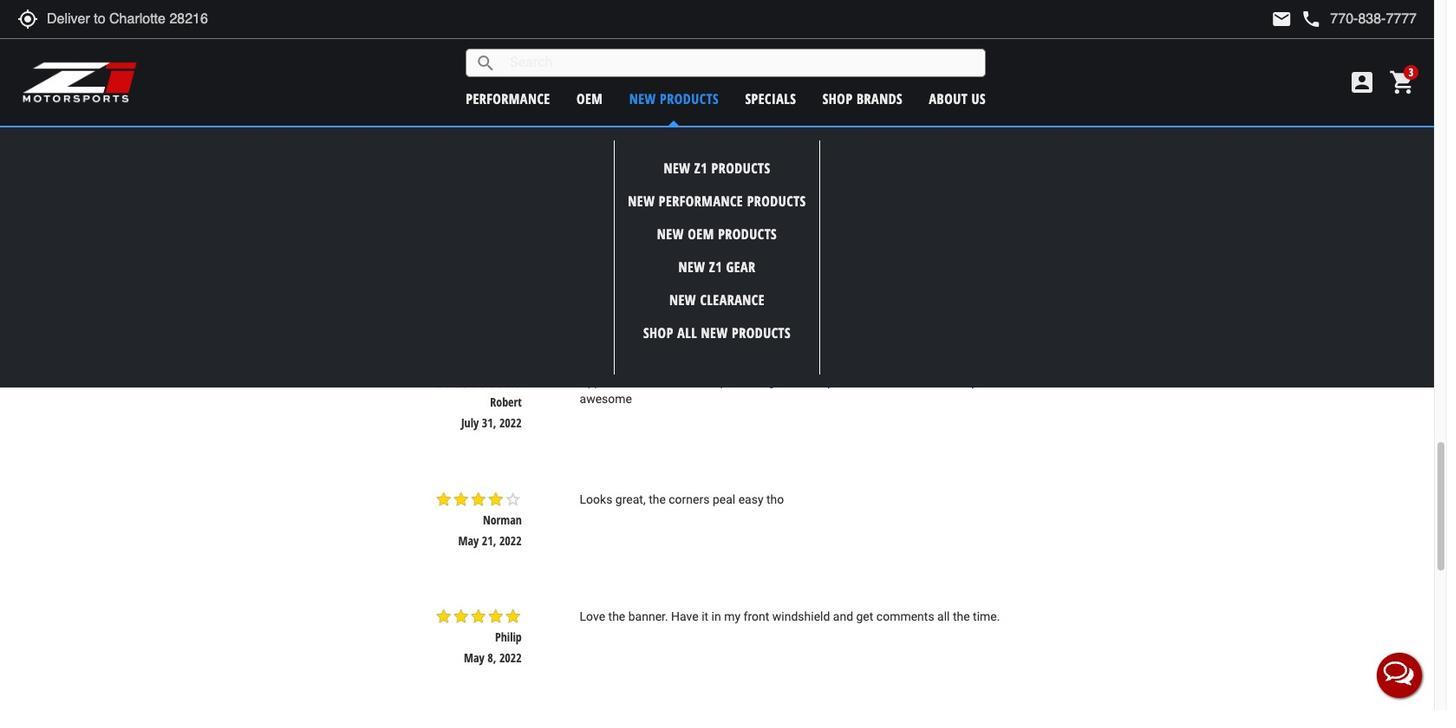 Task type: describe. For each thing, give the bounding box(es) containing it.
2020
[[836, 375, 864, 389]]

applied this z1 decal to top of rear glass on my 2020 370z. went on easily. looks awesome
[[580, 375, 1016, 406]]

love
[[580, 610, 605, 624]]

specials link
[[745, 89, 797, 108]]

new clearance
[[670, 290, 765, 309]]

have
[[671, 610, 699, 624]]

shopping_cart
[[1389, 69, 1417, 96]]

no
[[597, 134, 616, 151]]

0 horizontal spatial my
[[724, 610, 741, 624]]

came
[[786, 22, 816, 36]]

easy
[[739, 492, 764, 506]]

went
[[899, 375, 927, 389]]

account_box
[[1349, 69, 1376, 96]]

cant
[[645, 140, 668, 154]]

new for new z1 gear
[[679, 258, 705, 277]]

oem link
[[577, 89, 603, 108]]

27,
[[482, 62, 496, 79]]

0 horizontal spatial the
[[608, 610, 626, 624]]

shop all new products link
[[643, 323, 791, 342]]

comments
[[877, 610, 935, 624]]

new performance products link
[[628, 192, 806, 211]]

my inside applied this z1 decal to top of rear glass on my 2020 370z. went on easily. looks awesome
[[817, 375, 833, 389]]

peal
[[713, 492, 736, 506]]

****
[[916, 257, 937, 271]]

2 vertical spatial in
[[712, 610, 721, 624]]

mail
[[1272, 9, 1293, 29]]

looks great, the corners peal easy tho
[[580, 492, 784, 506]]

cool
[[639, 22, 662, 36]]

being
[[628, 40, 657, 53]]

0 horizontal spatial in
[[697, 40, 707, 53]]

awesome
[[580, 392, 632, 406]]

but
[[759, 40, 777, 53]]

search
[[475, 52, 496, 73]]

about
[[929, 89, 968, 108]]

refined.
[[580, 257, 624, 271]]

time.
[[973, 610, 1000, 624]]

refined. assertive. simple. cool. attractive. ***** statement ****
[[580, 257, 937, 271]]

1 horizontal spatial oem
[[688, 225, 714, 244]]

shop for shop all new products
[[643, 323, 674, 342]]

8,
[[488, 650, 496, 666]]

2 horizontal spatial in
[[819, 22, 828, 36]]

phone
[[1301, 9, 1322, 29]]

product
[[741, 22, 783, 36]]

new products link
[[629, 89, 719, 108]]

no vehicle selected! select your vehicle
[[597, 133, 838, 153]]

0 horizontal spatial i
[[665, 22, 668, 36]]

about us
[[929, 89, 986, 108]]

new oem products
[[657, 225, 777, 244]]

sticker
[[606, 140, 642, 154]]

its a sticker cant go wrong
[[580, 140, 722, 154]]

us
[[972, 89, 986, 108]]

new oem products link
[[657, 225, 777, 244]]

account_box link
[[1344, 69, 1381, 96]]

philip
[[495, 629, 522, 645]]

its
[[580, 140, 593, 154]]

z1 for products
[[695, 159, 708, 178]]

may for star
[[464, 650, 485, 666]]

1 vertical spatial and
[[833, 610, 853, 624]]

glass
[[768, 375, 797, 389]]

370z.
[[867, 375, 896, 389]]

statement
[[844, 257, 913, 271]]

windshield
[[773, 610, 830, 624]]

attractive.
[[757, 257, 812, 271]]

may for star_border
[[458, 532, 479, 549]]

Search search field
[[496, 50, 985, 76]]

july
[[461, 415, 479, 431]]

assertive.
[[627, 257, 680, 271]]

1 on from the left
[[800, 375, 814, 389]]

shopping_cart link
[[1385, 69, 1417, 96]]

brands
[[857, 89, 903, 108]]

simple.
[[683, 257, 723, 271]]

new for new z1 products
[[664, 159, 691, 178]]

was
[[928, 22, 950, 36]]

scott
[[499, 41, 522, 58]]

with
[[880, 40, 902, 53]]

applied
[[580, 375, 621, 389]]

new z1 gear
[[679, 258, 756, 277]]

z1 inside applied this z1 decal to top of rear glass on my 2020 370z. went on easily. looks awesome
[[646, 375, 661, 389]]

new
[[629, 89, 656, 108]]

go
[[671, 140, 685, 154]]

new clearance link
[[670, 290, 765, 309]]

phone link
[[1301, 9, 1417, 29]]

worried
[[953, 22, 994, 36]]

wrong
[[688, 140, 722, 154]]

about us link
[[929, 89, 986, 108]]

my_location
[[17, 9, 38, 29]]

star_border
[[505, 491, 522, 508]]

z1 motorsports logo image
[[22, 61, 138, 104]]

front
[[744, 610, 770, 624]]

products down clearance
[[732, 323, 791, 342]]

vehicle inside no vehicle selected! select your vehicle
[[620, 134, 665, 151]]

new products
[[629, 89, 719, 108]]



Task type: vqa. For each thing, say whether or not it's contained in the screenshot.
Company Name text box
no



Task type: locate. For each thing, give the bounding box(es) containing it.
products for new z1 products
[[712, 159, 771, 178]]

looks for star_border
[[580, 492, 613, 506]]

2 vertical spatial z1
[[646, 375, 661, 389]]

1 vertical spatial shop
[[643, 323, 674, 342]]

may inside star star star star star_border norman may 21, 2022
[[458, 532, 479, 549]]

2 on from the left
[[930, 375, 944, 389]]

looks
[[580, 22, 613, 36], [983, 375, 1016, 389], [580, 492, 613, 506]]

mail link
[[1272, 9, 1293, 29]]

may
[[458, 532, 479, 549], [464, 650, 485, 666]]

to
[[696, 375, 707, 389]]

1 vertical spatial looks
[[983, 375, 1016, 389]]

select your vehicle link
[[730, 133, 838, 153]]

i left got
[[665, 22, 668, 36]]

0 vertical spatial z1
[[695, 159, 708, 178]]

on right "went"
[[930, 375, 944, 389]]

2022 for star star star star star scott december 27, 2022
[[499, 62, 522, 79]]

1 2022 from the top
[[499, 62, 522, 79]]

2022 for star star star star star philip may 8, 2022
[[499, 650, 522, 666]]

new right all
[[701, 323, 728, 342]]

get
[[856, 610, 874, 624]]

new z1 gear link
[[679, 258, 756, 277]]

shop for shop brands
[[823, 89, 853, 108]]

shop left brands
[[823, 89, 853, 108]]

performance
[[466, 89, 550, 108]]

0 horizontal spatial shop
[[643, 323, 674, 342]]

1 horizontal spatial the
[[649, 492, 666, 506]]

0 horizontal spatial z1
[[646, 375, 661, 389]]

rear
[[744, 375, 765, 389]]

all
[[938, 610, 950, 624]]

no
[[809, 40, 823, 53]]

2022 inside star star star star star robert july 31, 2022
[[499, 415, 522, 431]]

new for new performance products
[[628, 192, 655, 211]]

1 vertical spatial it
[[702, 610, 709, 624]]

0 vertical spatial in
[[819, 22, 828, 36]]

in up no
[[819, 22, 828, 36]]

the right all
[[953, 610, 970, 624]]

star star star star star_border norman may 21, 2022
[[435, 491, 522, 549]]

of
[[730, 375, 741, 389]]

products for new performance products
[[747, 192, 806, 211]]

blue
[[692, 22, 715, 36]]

products down select
[[712, 159, 771, 178]]

0 vertical spatial it
[[1031, 22, 1038, 36]]

this
[[624, 375, 643, 389]]

0 vertical spatial i
[[665, 22, 668, 36]]

2022 inside star star star star star_border norman may 21, 2022
[[499, 532, 522, 549]]

it right have
[[702, 610, 709, 624]]

norman
[[483, 511, 522, 528]]

new performance products
[[628, 192, 806, 211]]

1 vertical spatial may
[[464, 650, 485, 666]]

z1 right this
[[646, 375, 661, 389]]

1 horizontal spatial vehicle
[[797, 133, 838, 153]]

looks soo cool i got blue and product came in perfect condition, was worried about it possibly being folded in shipping but i had no problems with myne
[[580, 22, 1038, 53]]

corners
[[669, 492, 710, 506]]

new z1 products link
[[664, 159, 771, 178]]

perfect
[[831, 22, 870, 36]]

on
[[800, 375, 814, 389], [930, 375, 944, 389]]

new up the "assertive."
[[657, 225, 684, 244]]

had
[[786, 40, 806, 53]]

shop all new products
[[643, 323, 791, 342]]

0 vertical spatial and
[[718, 22, 738, 36]]

i
[[665, 22, 668, 36], [780, 40, 783, 53]]

the right love at the bottom left of the page
[[608, 610, 626, 624]]

products down your
[[747, 192, 806, 211]]

4 2022 from the top
[[499, 650, 522, 666]]

z1
[[695, 159, 708, 178], [709, 258, 723, 277], [646, 375, 661, 389]]

may inside 'star star star star star philip may 8, 2022'
[[464, 650, 485, 666]]

may left the 21,
[[458, 532, 479, 549]]

looks inside applied this z1 decal to top of rear glass on my 2020 370z. went on easily. looks awesome
[[983, 375, 1016, 389]]

0 horizontal spatial and
[[718, 22, 738, 36]]

looks left great, at the left of the page
[[580, 492, 613, 506]]

0 horizontal spatial it
[[702, 610, 709, 624]]

0 vertical spatial oem
[[577, 89, 603, 108]]

it right "about"
[[1031, 22, 1038, 36]]

1 vertical spatial in
[[697, 40, 707, 53]]

on right "glass"
[[800, 375, 814, 389]]

top
[[710, 375, 727, 389]]

1 vertical spatial my
[[724, 610, 741, 624]]

new up new clearance
[[679, 258, 705, 277]]

looks right easily.
[[983, 375, 1016, 389]]

31,
[[482, 415, 496, 431]]

my left 2020
[[817, 375, 833, 389]]

new up all
[[670, 290, 696, 309]]

1 horizontal spatial my
[[817, 375, 833, 389]]

performance
[[659, 192, 743, 211]]

shop left all
[[643, 323, 674, 342]]

and inside looks soo cool i got blue and product came in perfect condition, was worried about it possibly being folded in shipping but i had no problems with myne
[[718, 22, 738, 36]]

in down blue
[[697, 40, 707, 53]]

0 vertical spatial looks
[[580, 22, 613, 36]]

1 horizontal spatial in
[[712, 610, 721, 624]]

mail phone
[[1272, 9, 1322, 29]]

0 vertical spatial shop
[[823, 89, 853, 108]]

2022 for star star star star star_border norman may 21, 2022
[[499, 532, 522, 549]]

cool.
[[726, 257, 754, 271]]

the
[[649, 492, 666, 506], [608, 610, 626, 624], [953, 610, 970, 624]]

2022 right the 21,
[[499, 532, 522, 549]]

1 vertical spatial i
[[780, 40, 783, 53]]

oem
[[577, 89, 603, 108], [688, 225, 714, 244]]

z1 left cool.
[[709, 258, 723, 277]]

tho
[[767, 492, 784, 506]]

new down go
[[664, 159, 691, 178]]

vehicle
[[797, 133, 838, 153], [620, 134, 665, 151]]

problems
[[826, 40, 877, 53]]

1 horizontal spatial on
[[930, 375, 944, 389]]

2 vertical spatial looks
[[580, 492, 613, 506]]

your
[[767, 133, 794, 153]]

new down its a sticker cant go wrong
[[628, 192, 655, 211]]

oem up simple.
[[688, 225, 714, 244]]

a
[[596, 140, 603, 154]]

vehicle right no
[[620, 134, 665, 151]]

shop brands
[[823, 89, 903, 108]]

0 horizontal spatial oem
[[577, 89, 603, 108]]

star
[[435, 20, 453, 38], [453, 20, 470, 38], [470, 20, 487, 38], [487, 20, 505, 38], [505, 20, 522, 38], [435, 138, 453, 155], [453, 138, 470, 155], [470, 138, 487, 155], [487, 138, 505, 155], [505, 138, 522, 155], [435, 373, 453, 390], [453, 373, 470, 390], [470, 373, 487, 390], [487, 373, 505, 390], [505, 373, 522, 390], [435, 491, 453, 508], [453, 491, 470, 508], [470, 491, 487, 508], [487, 491, 505, 508], [435, 608, 453, 625], [453, 608, 470, 625], [470, 608, 487, 625], [487, 608, 505, 625], [505, 608, 522, 625]]

decal
[[664, 375, 693, 389]]

clearance
[[700, 290, 765, 309]]

1 vertical spatial oem
[[688, 225, 714, 244]]

star star star star star robert july 31, 2022
[[435, 373, 522, 431]]

new z1 products
[[664, 159, 771, 178]]

2 2022 from the top
[[499, 415, 522, 431]]

new for new clearance
[[670, 290, 696, 309]]

in
[[819, 22, 828, 36], [697, 40, 707, 53], [712, 610, 721, 624]]

in right have
[[712, 610, 721, 624]]

myne
[[905, 40, 935, 53]]

0 horizontal spatial vehicle
[[620, 134, 665, 151]]

looks up possibly
[[580, 22, 613, 36]]

2022
[[499, 62, 522, 79], [499, 415, 522, 431], [499, 532, 522, 549], [499, 650, 522, 666]]

1 horizontal spatial i
[[780, 40, 783, 53]]

looks for star
[[580, 22, 613, 36]]

selected!
[[669, 134, 728, 151]]

2 horizontal spatial z1
[[709, 258, 723, 277]]

21,
[[482, 532, 496, 549]]

0 vertical spatial my
[[817, 375, 833, 389]]

oem up no
[[577, 89, 603, 108]]

i right but
[[780, 40, 783, 53]]

3 2022 from the top
[[499, 532, 522, 549]]

0 vertical spatial may
[[458, 532, 479, 549]]

may left 8, at the left of page
[[464, 650, 485, 666]]

z1 for gear
[[709, 258, 723, 277]]

z1 down wrong
[[695, 159, 708, 178]]

looks inside looks soo cool i got blue and product came in perfect condition, was worried about it possibly being folded in shipping but i had no problems with myne
[[580, 22, 613, 36]]

and up shipping
[[718, 22, 738, 36]]

possibly
[[580, 40, 625, 53]]

2022 down robert
[[499, 415, 522, 431]]

2022 down scott
[[499, 62, 522, 79]]

and left get
[[833, 610, 853, 624]]

gear
[[726, 258, 756, 277]]

1 horizontal spatial it
[[1031, 22, 1038, 36]]

performance link
[[466, 89, 550, 108]]

2022 inside the star star star star star scott december 27, 2022
[[499, 62, 522, 79]]

*****
[[815, 257, 841, 271]]

my left front
[[724, 610, 741, 624]]

2022 right 8, at the left of page
[[499, 650, 522, 666]]

it
[[1031, 22, 1038, 36], [702, 610, 709, 624]]

robert
[[490, 394, 522, 410]]

2022 inside 'star star star star star philip may 8, 2022'
[[499, 650, 522, 666]]

new for new oem products
[[657, 225, 684, 244]]

1 vertical spatial z1
[[709, 258, 723, 277]]

folded
[[660, 40, 695, 53]]

products for new oem products
[[718, 225, 777, 244]]

0 horizontal spatial on
[[800, 375, 814, 389]]

banner.
[[629, 610, 668, 624]]

soo
[[616, 22, 636, 36]]

1 horizontal spatial and
[[833, 610, 853, 624]]

products up cool.
[[718, 225, 777, 244]]

specials
[[745, 89, 797, 108]]

2022 for star star star star star robert july 31, 2022
[[499, 415, 522, 431]]

star star star star star philip may 8, 2022
[[435, 608, 522, 666]]

the right great, at the left of the page
[[649, 492, 666, 506]]

it inside looks soo cool i got blue and product came in perfect condition, was worried about it possibly being folded in shipping but i had no problems with myne
[[1031, 22, 1038, 36]]

star star star star star
[[435, 138, 522, 155]]

1 horizontal spatial z1
[[695, 159, 708, 178]]

1 horizontal spatial shop
[[823, 89, 853, 108]]

shipping
[[710, 40, 756, 53]]

vehicle right your
[[797, 133, 838, 153]]

2 horizontal spatial the
[[953, 610, 970, 624]]



